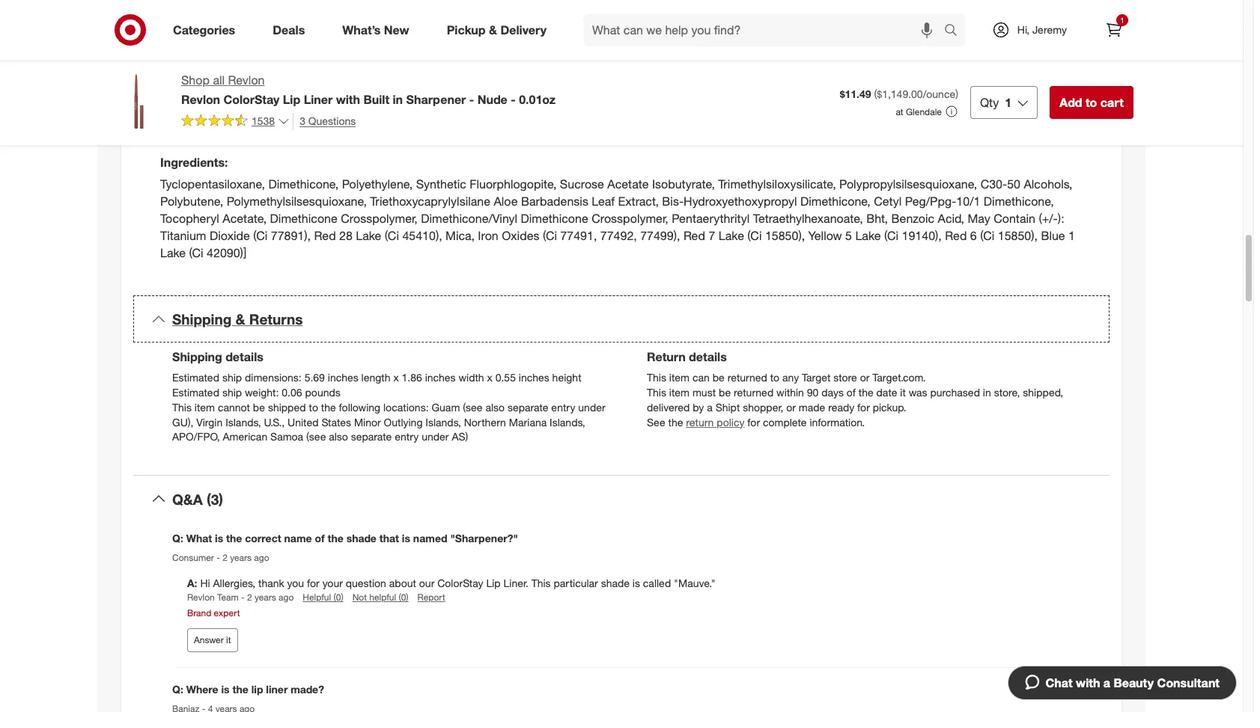 Task type: vqa. For each thing, say whether or not it's contained in the screenshot.
bottommost (see
yes



Task type: describe. For each thing, give the bounding box(es) containing it.
5
[[845, 228, 852, 243]]

can
[[692, 371, 710, 384]]

0 horizontal spatial dimethicone,
[[268, 177, 339, 192]]

the down pounds
[[321, 401, 336, 414]]

details for return
[[689, 349, 727, 364]]

ingredients:
[[160, 155, 228, 170]]

(ci down the titanium
[[189, 245, 203, 260]]

the left lip
[[232, 684, 248, 697]]

it inside return details this item can be returned to any target store or target.com. this item must be returned within 90 days of the date it was purchased in store, shipped, delivered by a shipt shopper, or made ready for pickup. see the return policy for complete information.
[[900, 386, 906, 399]]

helpful
[[303, 592, 331, 603]]

1 ship from the top
[[222, 371, 242, 384]]

image of revlon colorstay lip liner with built in sharpener - nude - 0.01oz image
[[109, 72, 169, 132]]

1 vertical spatial for
[[747, 416, 760, 429]]

polypropylsilsesquioxane,
[[839, 177, 977, 192]]

in inside return details this item can be returned to any target store or target.com. this item must be returned within 90 days of the date it was purchased in store, shipped, delivered by a shipt shopper, or made ready for pickup. see the return policy for complete information.
[[983, 386, 991, 399]]

imported
[[312, 17, 355, 30]]

)
[[955, 88, 958, 100]]

locations:
[[383, 401, 429, 414]]

42090)]
[[207, 245, 246, 260]]

details left above
[[222, 65, 253, 78]]

it inside button
[[226, 635, 231, 646]]

is right where on the bottom left of the page
[[221, 684, 230, 697]]

0 horizontal spatial in
[[238, 17, 246, 30]]

- left nude
[[469, 92, 474, 107]]

height
[[552, 371, 581, 384]]

6
[[970, 228, 977, 243]]

polyethylene,
[[342, 177, 413, 192]]

if
[[172, 65, 178, 78]]

a inside return details this item can be returned to any target store or target.com. this item must be returned within 90 days of the date it was purchased in store, shipped, delivered by a shipt shopper, or made ready for pickup. see the return policy for complete information.
[[707, 401, 713, 414]]

ago inside "q: what is the correct name of the shade that is named "sharpener?" consumer - 2 years ago"
[[254, 552, 269, 564]]

must
[[692, 386, 716, 399]]

1 15850), from the left
[[765, 228, 805, 243]]

add to cart
[[1060, 95, 1124, 110]]

questions
[[308, 114, 356, 127]]

shipped
[[268, 401, 306, 414]]

pickup.
[[873, 401, 906, 414]]

2 inside "q: what is the correct name of the shade that is named "sharpener?" consumer - 2 years ago"
[[222, 552, 227, 564]]

following
[[339, 401, 380, 414]]

years inside "q: what is the correct name of the shade that is named "sharpener?" consumer - 2 years ago"
[[230, 552, 252, 564]]

1 vertical spatial entry
[[395, 431, 419, 444]]

1 vertical spatial about
[[389, 577, 416, 590]]

trimethylsiloxysilicate,
[[718, 177, 836, 192]]

19140),
[[902, 228, 942, 243]]

incorrect
[[579, 65, 621, 78]]

liner
[[304, 92, 333, 107]]

peg/ppg-
[[905, 194, 956, 209]]

origin : made in the usa and imported
[[172, 17, 355, 30]]

2 vertical spatial or
[[786, 401, 796, 414]]

add
[[1060, 95, 1082, 110]]

q&a (3)
[[172, 491, 223, 508]]

2 ship from the top
[[222, 386, 242, 399]]

1 inside ingredients: tyclopentasiloxane, dimethicone, polyethylene, synthetic fluorphlogopite, sucrose acetate isobutyrate, trimethylsiloxysilicate, polypropylsilsesquioxane, c30-50 alcohols, polybutene, polymethylsilsesquioxane, triethoxycaprylylsilane aloe barbadensis leaf extract, bis-hydroxyethoxypropyl dimethicone, cetyl peg/ppg-10/1 dimethicone, tocopheryl acetate, dimethicone crosspolymer, dimethicone/vinyl dimethicone crosspolymer, pentaerythrityl tetraethylhexanoate, bht, benzoic acid, may contain (+/-): titanium dioxide (ci 77891), red 28 lake (ci 45410), mica, iron oxides (ci 77491, 77492, 77499), red 7 lake (ci 15850), yellow 5 lake (ci 19140), red 6 (ci 15850), blue 1 lake (ci 42090)]
[[1068, 228, 1075, 243]]

to down pounds
[[309, 401, 318, 414]]

categories link
[[160, 13, 254, 46]]

1 dimethicone from the left
[[270, 211, 337, 226]]

within
[[776, 386, 804, 399]]

polybutene,
[[160, 194, 223, 209]]

deals link
[[260, 13, 324, 46]]

all
[[213, 73, 225, 88]]

beauty
[[1114, 676, 1154, 691]]

mica,
[[446, 228, 475, 243]]

jeremy
[[1032, 23, 1067, 36]]

77492,
[[600, 228, 637, 243]]

ingredients: tyclopentasiloxane, dimethicone, polyethylene, synthetic fluorphlogopite, sucrose acetate isobutyrate, trimethylsiloxysilicate, polypropylsilsesquioxane, c30-50 alcohols, polybutene, polymethylsilsesquioxane, triethoxycaprylylsilane aloe barbadensis leaf extract, bis-hydroxyethoxypropyl dimethicone, cetyl peg/ppg-10/1 dimethicone, tocopheryl acetate, dimethicone crosspolymer, dimethicone/vinyl dimethicone crosspolymer, pentaerythrityl tetraethylhexanoate, bht, benzoic acid, may contain (+/-): titanium dioxide (ci 77891), red 28 lake (ci 45410), mica, iron oxides (ci 77491, 77492, 77499), red 7 lake (ci 15850), yellow 5 lake (ci 19140), red 6 (ci 15850), blue 1 lake (ci 42090)]
[[160, 155, 1075, 260]]

tocopheryl
[[160, 211, 219, 226]]

2 crosspolymer, from the left
[[592, 211, 668, 226]]

the down delivered
[[668, 416, 683, 429]]

hi,
[[1017, 23, 1030, 36]]

label info
[[172, 116, 239, 134]]

target
[[802, 371, 831, 384]]

1 vertical spatial separate
[[351, 431, 392, 444]]

1 vertical spatial lip
[[486, 577, 501, 590]]

pounds
[[305, 386, 340, 399]]

this right liner.
[[531, 577, 551, 590]]

return
[[647, 349, 686, 364]]

lake down bht,
[[855, 228, 881, 243]]

lake down the titanium
[[160, 245, 186, 260]]

this up gu),
[[172, 401, 192, 414]]

question
[[346, 577, 386, 590]]

1 horizontal spatial under
[[578, 401, 605, 414]]

1 horizontal spatial about
[[503, 65, 530, 78]]

this down return
[[647, 371, 666, 384]]

liner.
[[504, 577, 528, 590]]

expert
[[214, 608, 240, 619]]

store
[[833, 371, 857, 384]]

- right team
[[241, 592, 245, 603]]

1 horizontal spatial 2
[[247, 592, 252, 603]]

to right want
[[463, 65, 472, 78]]

2 horizontal spatial 1
[[1120, 16, 1124, 25]]

is right what
[[215, 533, 223, 545]]

10/1
[[956, 194, 980, 209]]

bis-
[[662, 194, 684, 209]]

new
[[384, 22, 409, 37]]

1 horizontal spatial separate
[[508, 401, 548, 414]]

and
[[291, 17, 309, 30]]

0 horizontal spatial under
[[422, 431, 449, 444]]

2 vertical spatial be
[[253, 401, 265, 414]]

chat with a beauty consultant button
[[1007, 666, 1237, 701]]

item right if
[[199, 65, 219, 78]]

is right that
[[402, 533, 410, 545]]

1 vertical spatial be
[[719, 386, 731, 399]]

u.s.,
[[264, 416, 285, 429]]

consultant
[[1157, 676, 1220, 691]]

want
[[437, 65, 460, 78]]

0 horizontal spatial or
[[359, 65, 369, 78]]

qty
[[980, 95, 999, 110]]

1 vertical spatial colorstay
[[437, 577, 483, 590]]

allergies,
[[213, 577, 255, 590]]

item up delivered
[[669, 386, 690, 399]]

called
[[643, 577, 671, 590]]

outlying
[[384, 416, 423, 429]]

with inside button
[[1076, 676, 1100, 691]]

thank
[[258, 577, 284, 590]]

& for shipping
[[235, 310, 245, 328]]

was
[[909, 386, 927, 399]]

0 horizontal spatial for
[[307, 577, 320, 590]]

shopper,
[[743, 401, 783, 414]]

brand
[[187, 608, 211, 619]]

glendale
[[906, 106, 942, 117]]

1.86
[[402, 371, 422, 384]]

& for pickup
[[489, 22, 497, 37]]

1 vertical spatial or
[[860, 371, 870, 384]]

of inside "q: what is the correct name of the shade that is named "sharpener?" consumer - 2 years ago"
[[315, 533, 325, 545]]

tyclopentasiloxane,
[[160, 177, 265, 192]]

item left can
[[669, 371, 690, 384]]

0 vertical spatial returned
[[727, 371, 767, 384]]

0 horizontal spatial (see
[[306, 431, 326, 444]]

revlon team - 2 years ago
[[187, 592, 294, 603]]

lip inside shop all revlon revlon colorstay lip liner with built in sharpener - nude - 0.01oz
[[283, 92, 300, 107]]

answer it
[[194, 635, 231, 646]]

q: where is the lip liner made?
[[172, 684, 324, 697]]

the right if
[[181, 65, 196, 78]]

2 horizontal spatial dimethicone,
[[984, 194, 1054, 209]]

2 inches from the left
[[425, 371, 456, 384]]

(ci left '45410),'
[[385, 228, 399, 243]]

return details this item can be returned to any target store or target.com. this item must be returned within 90 days of the date it was purchased in store, shipped, delivered by a shipt shopper, or made ready for pickup. see the return policy for complete information.
[[647, 349, 1063, 429]]

pickup & delivery
[[447, 22, 547, 37]]

(
[[874, 88, 877, 100]]

- right nude
[[511, 92, 516, 107]]

$1,149.00
[[877, 88, 923, 100]]

3 islands, from the left
[[550, 416, 585, 429]]

1 link
[[1098, 13, 1131, 46]]

shop
[[181, 73, 210, 88]]

1 horizontal spatial (see
[[463, 401, 483, 414]]

1 vertical spatial report
[[417, 592, 445, 603]]

(ci down hydroxyethoxypropyl in the right of the page
[[747, 228, 762, 243]]

0 vertical spatial be
[[712, 371, 725, 384]]

this item cannot be shipped to the following locations:
[[172, 401, 429, 414]]

1 vertical spatial shade
[[601, 577, 630, 590]]

/ounce
[[923, 88, 955, 100]]

1 vertical spatial revlon
[[181, 92, 220, 107]]



Task type: locate. For each thing, give the bounding box(es) containing it.
2 horizontal spatial inches
[[519, 371, 549, 384]]

details inside return details this item can be returned to any target store or target.com. this item must be returned within 90 days of the date it was purchased in store, shipped, delivered by a shipt shopper, or made ready for pickup. see the return policy for complete information.
[[689, 349, 727, 364]]

store,
[[994, 386, 1020, 399]]

0 horizontal spatial report
[[417, 592, 445, 603]]

(3)
[[207, 491, 223, 508]]

0 vertical spatial 2
[[222, 552, 227, 564]]

sucrose
[[560, 177, 604, 192]]

2 15850), from the left
[[998, 228, 1038, 243]]

(0) inside button
[[399, 592, 408, 603]]

0 vertical spatial report
[[544, 65, 576, 78]]

1 red from the left
[[314, 228, 336, 243]]

brand expert
[[187, 608, 240, 619]]

2 dimethicone from the left
[[521, 211, 588, 226]]

1 vertical spatial ago
[[279, 592, 294, 603]]

2
[[222, 552, 227, 564], [247, 592, 252, 603]]

(see up the northern
[[463, 401, 483, 414]]

2 vertical spatial for
[[307, 577, 320, 590]]

report down our
[[417, 592, 445, 603]]

0 vertical spatial shipping
[[172, 310, 232, 328]]

if the item details above aren't accurate or complete, we want to know about it. report incorrect product info.
[[172, 65, 683, 78]]

shipping down 42090)]
[[172, 310, 232, 328]]

1 horizontal spatial also
[[485, 401, 505, 414]]

also down states
[[329, 431, 348, 444]]

& inside dropdown button
[[235, 310, 245, 328]]

ready
[[828, 401, 854, 414]]

dimethicone down barbadensis
[[521, 211, 588, 226]]

(ci right 6
[[980, 228, 994, 243]]

shade inside "q: what is the correct name of the shade that is named "sharpener?" consumer - 2 years ago"
[[346, 533, 376, 545]]

1 horizontal spatial 15850),
[[998, 228, 1038, 243]]

policy
[[717, 416, 745, 429]]

2 horizontal spatial in
[[983, 386, 991, 399]]

is left called
[[633, 577, 640, 590]]

(ci down acetate,
[[253, 228, 268, 243]]

crosspolymer, down polyethylene,
[[341, 211, 418, 226]]

0 horizontal spatial also
[[329, 431, 348, 444]]

shipping for shipping details estimated ship dimensions: 5.69 inches length x 1.86 inches width x 0.55 inches height estimated ship weight: 0.06 pounds
[[172, 349, 222, 364]]

with up questions
[[336, 92, 360, 107]]

(see down united
[[306, 431, 326, 444]]

1 vertical spatial of
[[315, 533, 325, 545]]

titanium
[[160, 228, 206, 243]]

separate
[[508, 401, 548, 414], [351, 431, 392, 444]]

ago down you
[[279, 592, 294, 603]]

1 shipping from the top
[[172, 310, 232, 328]]

0 vertical spatial it
[[900, 386, 906, 399]]

3 inches from the left
[[519, 371, 549, 384]]

1538 link
[[181, 113, 290, 131]]

years down thank
[[255, 592, 276, 603]]

q: for q: what is the correct name of the shade that is named "sharpener?" consumer - 2 years ago
[[172, 533, 183, 545]]

0 horizontal spatial &
[[235, 310, 245, 328]]

x left 0.55
[[487, 371, 492, 384]]

not helpful  (0) button
[[352, 591, 408, 604]]

0 vertical spatial 1
[[1120, 16, 1124, 25]]

shipped,
[[1023, 386, 1063, 399]]

blue
[[1041, 228, 1065, 243]]

dimethicone, up tetraethylhexanoate,
[[800, 194, 871, 209]]

0 horizontal spatial colorstay
[[223, 92, 280, 107]]

- inside "q: what is the correct name of the shade that is named "sharpener?" consumer - 2 years ago"
[[216, 552, 220, 564]]

7
[[709, 228, 715, 243]]

0 horizontal spatial lip
[[283, 92, 300, 107]]

of
[[847, 386, 856, 399], [315, 533, 325, 545]]

pickup
[[447, 22, 486, 37]]

1 horizontal spatial in
[[393, 92, 403, 107]]

oxides
[[502, 228, 539, 243]]

0 vertical spatial estimated
[[172, 371, 219, 384]]

cetyl
[[874, 194, 902, 209]]

2 vertical spatial revlon
[[187, 592, 215, 603]]

delivery
[[500, 22, 547, 37]]

q: for q: where is the lip liner made?
[[172, 684, 183, 697]]

(0) inside button
[[334, 592, 343, 603]]

"mauve."
[[674, 577, 716, 590]]

know
[[475, 65, 500, 78]]

any
[[782, 371, 799, 384]]

under left as)
[[422, 431, 449, 444]]

0 vertical spatial with
[[336, 92, 360, 107]]

a right by
[[707, 401, 713, 414]]

(0) down the your
[[334, 592, 343, 603]]

revlon down the shop
[[181, 92, 220, 107]]

1 right blue
[[1068, 228, 1075, 243]]

estimated
[[172, 371, 219, 384], [172, 386, 219, 399]]

0 horizontal spatial separate
[[351, 431, 392, 444]]

1 vertical spatial &
[[235, 310, 245, 328]]

1 horizontal spatial report
[[544, 65, 576, 78]]

name
[[284, 533, 312, 545]]

1 vertical spatial in
[[393, 92, 403, 107]]

0 vertical spatial entry
[[551, 401, 575, 414]]

0 horizontal spatial dimethicone
[[270, 211, 337, 226]]

0 vertical spatial (see
[[463, 401, 483, 414]]

shade left that
[[346, 533, 376, 545]]

delivered
[[647, 401, 690, 414]]

report
[[544, 65, 576, 78], [417, 592, 445, 603]]

1 horizontal spatial for
[[747, 416, 760, 429]]

item
[[199, 65, 219, 78], [669, 371, 690, 384], [669, 386, 690, 399], [195, 401, 215, 414]]

red left the 7
[[683, 228, 705, 243]]

in left store,
[[983, 386, 991, 399]]

1 crosspolymer, from the left
[[341, 211, 418, 226]]

0 vertical spatial also
[[485, 401, 505, 414]]

2 estimated from the top
[[172, 386, 219, 399]]

hydroxyethoxypropyl
[[684, 194, 797, 209]]

2 red from the left
[[683, 228, 705, 243]]

1 horizontal spatial or
[[786, 401, 796, 414]]

(0) right the helpful
[[399, 592, 408, 603]]

1 horizontal spatial ago
[[279, 592, 294, 603]]

0 horizontal spatial shade
[[346, 533, 376, 545]]

0 vertical spatial lip
[[283, 92, 300, 107]]

shipping down shipping & returns
[[172, 349, 222, 364]]

information.
[[810, 416, 865, 429]]

What can we help you find? suggestions appear below search field
[[583, 13, 948, 46]]

1 horizontal spatial a
[[1103, 676, 1110, 691]]

x left 1.86
[[393, 371, 399, 384]]

1 horizontal spatial &
[[489, 22, 497, 37]]

1 horizontal spatial x
[[487, 371, 492, 384]]

1 q: from the top
[[172, 533, 183, 545]]

or down within
[[786, 401, 796, 414]]

extract,
[[618, 194, 659, 209]]

1 vertical spatial q:
[[172, 684, 183, 697]]

about left it.
[[503, 65, 530, 78]]

1538
[[252, 115, 275, 127]]

it right the answer
[[226, 635, 231, 646]]

1 vertical spatial 1
[[1005, 95, 1012, 110]]

shipping inside dropdown button
[[172, 310, 232, 328]]

(ci down bht,
[[884, 228, 899, 243]]

leaf
[[592, 194, 615, 209]]

3 red from the left
[[945, 228, 967, 243]]

in right made on the left of page
[[238, 17, 246, 30]]

0 vertical spatial ago
[[254, 552, 269, 564]]

0 horizontal spatial entry
[[395, 431, 419, 444]]

1 horizontal spatial with
[[1076, 676, 1100, 691]]

0 vertical spatial or
[[359, 65, 369, 78]]

revlon right all
[[228, 73, 265, 88]]

to right add
[[1086, 95, 1097, 110]]

0 vertical spatial of
[[847, 386, 856, 399]]

of down store
[[847, 386, 856, 399]]

2 horizontal spatial or
[[860, 371, 870, 384]]

1 (0) from the left
[[334, 592, 343, 603]]

2 shipping from the top
[[172, 349, 222, 364]]

):
[[1058, 211, 1064, 226]]

dimethicone, up contain
[[984, 194, 1054, 209]]

0 horizontal spatial crosspolymer,
[[341, 211, 418, 226]]

0 horizontal spatial 1
[[1005, 95, 1012, 110]]

be up shipt
[[719, 386, 731, 399]]

1 right jeremy
[[1120, 16, 1124, 25]]

years up 'allergies,'
[[230, 552, 252, 564]]

15850), down tetraethylhexanoate,
[[765, 228, 805, 243]]

nude
[[477, 92, 507, 107]]

with inside shop all revlon revlon colorstay lip liner with built in sharpener - nude - 0.01oz
[[336, 92, 360, 107]]

1 vertical spatial ship
[[222, 386, 242, 399]]

0 vertical spatial q:
[[172, 533, 183, 545]]

lake right the 7
[[719, 228, 744, 243]]

45410),
[[402, 228, 442, 243]]

details up can
[[689, 349, 727, 364]]

ago down the correct
[[254, 552, 269, 564]]

it
[[900, 386, 906, 399], [226, 635, 231, 646]]

1 horizontal spatial years
[[255, 592, 276, 603]]

lake
[[356, 228, 381, 243], [719, 228, 744, 243], [855, 228, 881, 243], [160, 245, 186, 260]]

q: left where on the bottom left of the page
[[172, 684, 183, 697]]

2 (0) from the left
[[399, 592, 408, 603]]

be down weight:
[[253, 401, 265, 414]]

consumer
[[172, 552, 214, 564]]

1 vertical spatial a
[[1103, 676, 1110, 691]]

this up delivered
[[647, 386, 666, 399]]

separate down minor
[[351, 431, 392, 444]]

1 horizontal spatial inches
[[425, 371, 456, 384]]

0 vertical spatial shade
[[346, 533, 376, 545]]

pickup & delivery link
[[434, 13, 565, 46]]

1 vertical spatial returned
[[734, 386, 774, 399]]

with right chat on the bottom of the page
[[1076, 676, 1100, 691]]

shade right particular
[[601, 577, 630, 590]]

shipping inside shipping details estimated ship dimensions: 5.69 inches length x 1.86 inches width x 0.55 inches height estimated ship weight: 0.06 pounds
[[172, 349, 222, 364]]

-
[[469, 92, 474, 107], [511, 92, 516, 107], [216, 552, 220, 564], [241, 592, 245, 603]]

0 horizontal spatial red
[[314, 228, 336, 243]]

1 vertical spatial under
[[422, 431, 449, 444]]

shipping for shipping & returns
[[172, 310, 232, 328]]

0 horizontal spatial (0)
[[334, 592, 343, 603]]

helpful  (0) button
[[303, 591, 343, 604]]

3 questions link
[[293, 113, 356, 130]]

united
[[288, 416, 319, 429]]

0 vertical spatial in
[[238, 17, 246, 30]]

(ci left 77491,
[[543, 228, 557, 243]]

what's new
[[342, 22, 409, 37]]

also up the northern
[[485, 401, 505, 414]]

not
[[352, 592, 367, 603]]

be right can
[[712, 371, 725, 384]]

1 horizontal spatial dimethicone,
[[800, 194, 871, 209]]

answer it button
[[187, 629, 238, 653]]

details up dimensions:
[[225, 349, 264, 364]]

it left was at the bottom right of page
[[900, 386, 906, 399]]

red left 28
[[314, 228, 336, 243]]

28
[[339, 228, 353, 243]]

- right consumer
[[216, 552, 220, 564]]

15850),
[[765, 228, 805, 243], [998, 228, 1038, 243]]

details inside shipping details estimated ship dimensions: 5.69 inches length x 1.86 inches width x 0.55 inches height estimated ship weight: 0.06 pounds
[[225, 349, 264, 364]]

search
[[937, 24, 973, 39]]

1 horizontal spatial (0)
[[399, 592, 408, 603]]

0 vertical spatial years
[[230, 552, 252, 564]]

triethoxycaprylylsilane
[[370, 194, 490, 209]]

details for shipping
[[225, 349, 264, 364]]

1 horizontal spatial 1
[[1068, 228, 1075, 243]]

to inside return details this item can be returned to any target store or target.com. this item must be returned within 90 days of the date it was purchased in store, shipped, delivered by a shipt shopper, or made ready for pickup. see the return policy for complete information.
[[770, 371, 780, 384]]

0 horizontal spatial 15850),
[[765, 228, 805, 243]]

0 horizontal spatial it
[[226, 635, 231, 646]]

report right it.
[[544, 65, 576, 78]]

2 vertical spatial 1
[[1068, 228, 1075, 243]]

acetate
[[607, 177, 649, 192]]

0 vertical spatial for
[[857, 401, 870, 414]]

or
[[359, 65, 369, 78], [860, 371, 870, 384], [786, 401, 796, 414]]

a inside button
[[1103, 676, 1110, 691]]

0 vertical spatial under
[[578, 401, 605, 414]]

0 horizontal spatial inches
[[328, 371, 358, 384]]

label
[[172, 116, 209, 134]]

in right built
[[393, 92, 403, 107]]

for down shopper,
[[747, 416, 760, 429]]

made?
[[291, 684, 324, 697]]

1 vertical spatial it
[[226, 635, 231, 646]]

lip
[[251, 684, 263, 697]]

& right pickup
[[489, 22, 497, 37]]

dimethicone down polymethylsilsesquioxane,
[[270, 211, 337, 226]]

cannot
[[218, 401, 250, 414]]

where
[[186, 684, 218, 697]]

about left our
[[389, 577, 416, 590]]

0 vertical spatial ship
[[222, 371, 242, 384]]

you
[[287, 577, 304, 590]]

0 vertical spatial about
[[503, 65, 530, 78]]

at
[[896, 106, 903, 117]]

0 vertical spatial a
[[707, 401, 713, 414]]

(+/-
[[1039, 211, 1058, 226]]

for right "ready"
[[857, 401, 870, 414]]

helpful
[[369, 592, 396, 603]]

colorstay up 1538
[[223, 92, 280, 107]]

a left beauty
[[1103, 676, 1110, 691]]

crosspolymer, down extract,
[[592, 211, 668, 226]]

2 islands, from the left
[[425, 416, 461, 429]]

the left the correct
[[226, 533, 242, 545]]

we
[[421, 65, 435, 78]]

lip left liner.
[[486, 577, 501, 590]]

chat with a beauty consultant
[[1046, 676, 1220, 691]]

0 vertical spatial separate
[[508, 401, 548, 414]]

1 vertical spatial years
[[255, 592, 276, 603]]

years
[[230, 552, 252, 564], [255, 592, 276, 603]]

for up helpful
[[307, 577, 320, 590]]

the left the date
[[859, 386, 873, 399]]

bht,
[[866, 211, 888, 226]]

the left usa
[[249, 17, 264, 30]]

0 horizontal spatial a
[[707, 401, 713, 414]]

q: inside "q: what is the correct name of the shade that is named "sharpener?" consumer - 2 years ago"
[[172, 533, 183, 545]]

what's
[[342, 22, 381, 37]]

complete
[[763, 416, 807, 429]]

a:
[[187, 577, 197, 590]]

lake right 28
[[356, 228, 381, 243]]

2 q: from the top
[[172, 684, 183, 697]]

1 vertical spatial with
[[1076, 676, 1100, 691]]

to inside button
[[1086, 95, 1097, 110]]

our
[[419, 577, 434, 590]]

2 down 'allergies,'
[[247, 592, 252, 603]]

1 horizontal spatial crosspolymer,
[[592, 211, 668, 226]]

islands, right the mariana
[[550, 416, 585, 429]]

0 horizontal spatial with
[[336, 92, 360, 107]]

inches right 0.55
[[519, 371, 549, 384]]

colorstay inside shop all revlon revlon colorstay lip liner with built in sharpener - nude - 0.01oz
[[223, 92, 280, 107]]

purchased
[[930, 386, 980, 399]]

0 vertical spatial &
[[489, 22, 497, 37]]

0 vertical spatial colorstay
[[223, 92, 280, 107]]

2 horizontal spatial for
[[857, 401, 870, 414]]

of inside return details this item can be returned to any target store or target.com. this item must be returned within 90 days of the date it was purchased in store, shipped, delivered by a shipt shopper, or made ready for pickup. see the return policy for complete information.
[[847, 386, 856, 399]]

2 x from the left
[[487, 371, 492, 384]]

1 estimated from the top
[[172, 371, 219, 384]]

colorstay up report button
[[437, 577, 483, 590]]

chat
[[1046, 676, 1073, 691]]

qty 1
[[980, 95, 1012, 110]]

0 horizontal spatial islands,
[[225, 416, 261, 429]]

1 x from the left
[[393, 371, 399, 384]]

0 vertical spatial revlon
[[228, 73, 265, 88]]

$11.49
[[840, 88, 871, 100]]

under down the height
[[578, 401, 605, 414]]

in inside shop all revlon revlon colorstay lip liner with built in sharpener - nude - 0.01oz
[[393, 92, 403, 107]]

inches right 1.86
[[425, 371, 456, 384]]

& left "returns"
[[235, 310, 245, 328]]

0 horizontal spatial ago
[[254, 552, 269, 564]]

q: left what
[[172, 533, 183, 545]]

a
[[707, 401, 713, 414], [1103, 676, 1110, 691]]

item up the virgin
[[195, 401, 215, 414]]

what
[[186, 533, 212, 545]]

made
[[208, 17, 235, 30]]

separate up the mariana
[[508, 401, 548, 414]]

that
[[379, 533, 399, 545]]

a: hi allergies, thank you for your question about our colorstay lip liner. this particular shade is called "mauve."
[[187, 577, 716, 590]]

by
[[693, 401, 704, 414]]

1 islands, from the left
[[225, 416, 261, 429]]

add to cart button
[[1050, 86, 1134, 119]]

1 inches from the left
[[328, 371, 358, 384]]

inches up pounds
[[328, 371, 358, 384]]

the right 'name'
[[328, 533, 344, 545]]

categories
[[173, 22, 235, 37]]

isobutyrate,
[[652, 177, 715, 192]]



